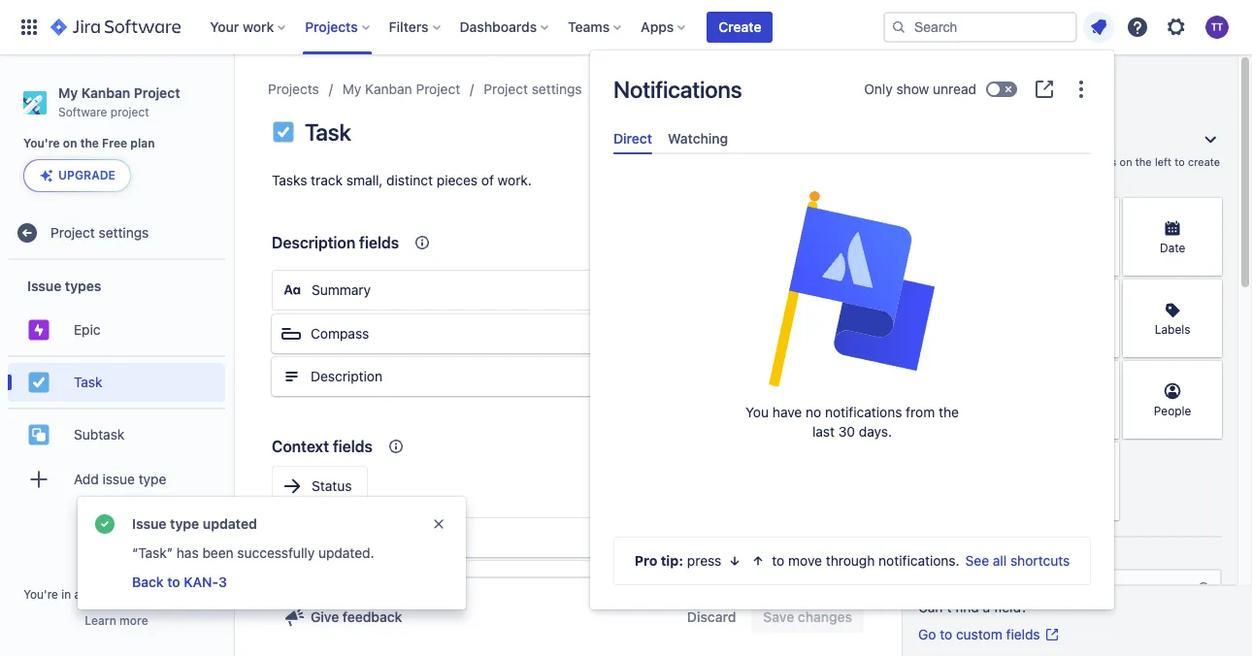 Task type: describe. For each thing, give the bounding box(es) containing it.
a right in
[[74, 587, 81, 602]]

custom inside go to custom fields link
[[956, 626, 1003, 643]]

to right the left
[[1175, 155, 1185, 168]]

fields left more information about the context fields icon
[[333, 438, 373, 455]]

all for search
[[960, 552, 972, 567]]

find
[[955, 599, 979, 615]]

add issue type image
[[27, 468, 50, 492]]

through
[[826, 552, 875, 569]]

banner containing your work
[[0, 0, 1252, 54]]

on inside drag a field type to one of the sections on the left to create a custom field for this issue type.
[[1120, 155, 1132, 168]]

2 open field configuration image from the top
[[818, 569, 842, 592]]

labels
[[1155, 323, 1191, 337]]

drag a field type to one of the sections on the left to create a custom field for this issue type.
[[918, 155, 1220, 182]]

people
[[1154, 404, 1192, 419]]

description for description fields
[[272, 234, 355, 251]]

kan-
[[184, 574, 219, 590]]

apps button
[[635, 12, 693, 43]]

my kanban project
[[342, 81, 460, 97]]

back to kan-3
[[132, 574, 227, 590]]

you have no notifications from the last 30 days.
[[746, 404, 959, 440]]

team-
[[84, 587, 117, 602]]

work
[[243, 18, 274, 35]]

projects for projects popup button
[[305, 18, 358, 35]]

tasks
[[272, 172, 307, 188]]

pieces
[[437, 172, 478, 188]]

assignee
[[311, 529, 368, 546]]

the left the free
[[80, 136, 99, 151]]

distinct
[[386, 172, 433, 188]]

kanban for my kanban project
[[365, 81, 412, 97]]

description button
[[272, 357, 849, 396]]

0 vertical spatial project settings link
[[484, 78, 582, 101]]

see all shortcuts
[[965, 552, 1070, 569]]

open field configuration image inside 'assignee' button
[[818, 526, 842, 549]]

of inside drag a field type to one of the sections on the left to create a custom field for this issue type.
[[1041, 155, 1051, 168]]

project inside my kanban project software project
[[134, 84, 180, 101]]

give
[[311, 609, 339, 625]]

free
[[102, 136, 127, 151]]

assignee button
[[272, 518, 849, 557]]

for
[[993, 169, 1007, 182]]

the up type.
[[1054, 155, 1071, 168]]

upgrade
[[58, 168, 115, 183]]

status
[[312, 478, 352, 494]]

project down upgrade button
[[50, 224, 95, 241]]

fields left this link will be opened in a new tab icon
[[1006, 626, 1040, 643]]

1 vertical spatial project settings
[[50, 224, 149, 241]]

0 vertical spatial issue
[[605, 81, 638, 97]]

notifications
[[825, 404, 902, 421]]

watching
[[668, 130, 728, 147]]

you're for you're in a team-managed project
[[23, 587, 58, 602]]

you're in a team-managed project
[[23, 587, 210, 602]]

this link will be opened in a new tab image
[[1044, 627, 1060, 643]]

a right drag
[[946, 155, 952, 168]]

has
[[177, 545, 199, 561]]

tip:
[[661, 552, 683, 569]]

last
[[812, 423, 835, 440]]

Type to search all fields text field
[[920, 571, 1197, 606]]

you
[[746, 404, 769, 421]]

primary element
[[12, 0, 883, 54]]

search all fields
[[918, 552, 1005, 567]]

drag
[[918, 155, 943, 168]]

task inside 'group'
[[74, 374, 102, 390]]

teams
[[568, 18, 610, 35]]

issue types for group containing issue types
[[27, 277, 101, 294]]

one
[[1019, 155, 1038, 168]]

dashboards
[[460, 18, 537, 35]]

1 vertical spatial settings
[[99, 224, 149, 241]]

pro tip: press
[[635, 552, 722, 569]]

apps
[[641, 18, 674, 35]]

workflow
[[759, 123, 817, 140]]

back to kan-3 link
[[132, 574, 227, 590]]

project down the dashboards popup button
[[484, 81, 528, 97]]

projects for projects link
[[268, 81, 319, 97]]

shortcuts
[[1011, 552, 1070, 569]]

custom inside drag a field type to one of the sections on the left to create a custom field for this issue type.
[[927, 169, 965, 182]]

in
[[61, 587, 71, 602]]

description for description
[[311, 368, 382, 384]]

more information image for date
[[1197, 200, 1220, 223]]

go
[[918, 626, 936, 643]]

types for issue types link
[[642, 81, 676, 97]]

projects button
[[299, 12, 377, 43]]

edit workflow button
[[700, 116, 829, 148]]

0 vertical spatial field
[[955, 155, 977, 168]]

type.
[[1062, 169, 1087, 182]]

arrow up image
[[751, 553, 766, 569]]

to right go
[[940, 626, 952, 643]]

to move through notifications.
[[772, 552, 960, 569]]

your work
[[210, 18, 274, 35]]

add issue type
[[74, 471, 166, 487]]

learn more button
[[85, 613, 148, 629]]

upgrade button
[[24, 160, 130, 192]]

managed
[[117, 587, 168, 602]]

teams button
[[562, 12, 629, 43]]

give feedback
[[311, 609, 402, 625]]

from
[[906, 404, 935, 421]]

can't find a field?
[[918, 599, 1028, 615]]

task group
[[8, 356, 225, 408]]

have
[[773, 404, 802, 421]]

issue type icon image
[[272, 120, 295, 144]]

updated
[[203, 515, 257, 532]]

tasks track small, distinct pieces of work.
[[272, 172, 532, 188]]

a right find
[[983, 599, 990, 615]]

date
[[1160, 241, 1186, 256]]

"task" has been successfully updated.
[[132, 545, 374, 561]]

2 vertical spatial issue
[[132, 515, 167, 532]]

see
[[965, 552, 989, 569]]

description fields
[[272, 234, 399, 251]]

add issue type button
[[8, 460, 225, 499]]

30
[[838, 423, 855, 440]]

0 vertical spatial project settings
[[484, 81, 582, 97]]

this
[[1010, 169, 1029, 182]]

edit
[[731, 123, 756, 140]]

compass button
[[272, 315, 849, 353]]

fields left more information about the context fields image
[[359, 234, 399, 251]]

create button
[[707, 12, 773, 43]]



Task type: locate. For each thing, give the bounding box(es) containing it.
kanban up software on the left top
[[81, 84, 130, 101]]

move
[[788, 552, 822, 569]]

on
[[63, 136, 77, 151], [1120, 155, 1132, 168]]

1 you're from the top
[[23, 136, 60, 151]]

issue up the epic link
[[27, 277, 61, 294]]

your work button
[[204, 12, 293, 43]]

1 open field configuration image from the top
[[818, 526, 842, 549]]

epic
[[74, 321, 101, 338]]

group
[[8, 260, 225, 511]]

discard
[[687, 609, 736, 625]]

description inside description button
[[311, 368, 382, 384]]

days.
[[859, 423, 892, 440]]

1 horizontal spatial issue
[[132, 515, 167, 532]]

issue down one
[[1032, 169, 1058, 182]]

kanban inside my kanban project software project
[[81, 84, 130, 101]]

my right projects link
[[342, 81, 361, 97]]

0 vertical spatial description
[[272, 234, 355, 251]]

search image
[[891, 19, 907, 35]]

the inside you have no notifications from the last 30 days.
[[939, 404, 959, 421]]

my up software on the left top
[[58, 84, 78, 101]]

all for see
[[993, 552, 1007, 569]]

summary
[[312, 282, 371, 298]]

settings image
[[1165, 16, 1188, 39]]

tab list containing direct
[[606, 122, 1099, 155]]

to inside button
[[167, 574, 180, 590]]

sections
[[1074, 155, 1117, 168]]

edit workflow
[[731, 123, 817, 140]]

subtask link
[[8, 416, 225, 455]]

Search field
[[883, 12, 1078, 43]]

1 horizontal spatial project settings
[[484, 81, 582, 97]]

more image
[[1070, 78, 1093, 101]]

1 horizontal spatial task
[[305, 118, 351, 146]]

go to custom fields
[[918, 626, 1040, 643]]

you're left in
[[23, 587, 58, 602]]

only
[[864, 81, 893, 97]]

settings down teams
[[532, 81, 582, 97]]

0 vertical spatial task
[[305, 118, 351, 146]]

project settings down the dashboards popup button
[[484, 81, 582, 97]]

my for my kanban project
[[342, 81, 361, 97]]

project up the plan
[[110, 105, 149, 119]]

0 vertical spatial project
[[110, 105, 149, 119]]

1 vertical spatial project settings link
[[8, 214, 225, 253]]

a
[[946, 155, 952, 168], [918, 169, 924, 182], [74, 587, 81, 602], [983, 599, 990, 615]]

to right arrow up icon on the right bottom
[[772, 552, 785, 569]]

1 horizontal spatial type
[[170, 515, 199, 532]]

your
[[210, 18, 239, 35]]

arrow down image
[[727, 553, 743, 569]]

my inside my kanban project software project
[[58, 84, 78, 101]]

types up direct
[[642, 81, 676, 97]]

more information image
[[1094, 200, 1118, 223], [1094, 282, 1118, 305], [1094, 363, 1118, 386], [1197, 363, 1220, 386]]

2 more information image from the top
[[1197, 282, 1220, 305]]

1 vertical spatial types
[[65, 277, 101, 294]]

open notifications in a new tab image
[[1033, 78, 1056, 101]]

0 horizontal spatial my
[[58, 84, 78, 101]]

project settings link down the dashboards popup button
[[484, 78, 582, 101]]

project settings link down upgrade
[[8, 214, 225, 253]]

jira software image
[[50, 16, 181, 39], [50, 16, 181, 39]]

projects inside projects popup button
[[305, 18, 358, 35]]

unread
[[933, 81, 977, 97]]

learn
[[85, 613, 116, 628]]

custom down can't find a field?
[[956, 626, 1003, 643]]

0 vertical spatial more information image
[[1197, 200, 1220, 223]]

kanban for my kanban project software project
[[81, 84, 130, 101]]

open field configuration image
[[818, 526, 842, 549], [818, 569, 842, 592]]

0 vertical spatial custom
[[927, 169, 965, 182]]

0 vertical spatial type
[[980, 155, 1003, 168]]

field right drag
[[955, 155, 977, 168]]

0 horizontal spatial project settings link
[[8, 214, 225, 253]]

learn more
[[85, 613, 148, 628]]

filters
[[389, 18, 429, 35]]

issue up direct
[[605, 81, 638, 97]]

of
[[1041, 155, 1051, 168], [481, 172, 494, 188]]

compass
[[311, 325, 369, 342]]

projects up issue type icon on the left
[[268, 81, 319, 97]]

work.
[[498, 172, 532, 188]]

1 all from the left
[[960, 552, 972, 567]]

back
[[132, 574, 164, 590]]

issue
[[605, 81, 638, 97], [27, 277, 61, 294], [132, 515, 167, 532]]

subtask
[[74, 426, 125, 443]]

issue types up epic
[[27, 277, 101, 294]]

task right issue type icon on the left
[[305, 118, 351, 146]]

task link
[[8, 363, 225, 402]]

dropdown
[[939, 404, 996, 419]]

1 horizontal spatial issue
[[1032, 169, 1058, 182]]

description up summary
[[272, 234, 355, 251]]

of left work.
[[481, 172, 494, 188]]

to up this
[[1006, 155, 1016, 168]]

0 vertical spatial you're
[[23, 136, 60, 151]]

1 horizontal spatial my
[[342, 81, 361, 97]]

give feedback button
[[272, 602, 414, 633]]

required
[[749, 284, 806, 297]]

1 vertical spatial projects
[[268, 81, 319, 97]]

successfully
[[237, 545, 315, 561]]

issue types for issue types link
[[605, 81, 676, 97]]

1 horizontal spatial project
[[171, 587, 210, 602]]

0 horizontal spatial project settings
[[50, 224, 149, 241]]

open field configuration image
[[818, 322, 842, 346]]

0 horizontal spatial all
[[960, 552, 972, 567]]

all right see
[[993, 552, 1007, 569]]

1 vertical spatial task
[[74, 374, 102, 390]]

1 vertical spatial issue
[[102, 471, 135, 487]]

0 horizontal spatial task
[[74, 374, 102, 390]]

issue right add
[[102, 471, 135, 487]]

you're up upgrade button
[[23, 136, 60, 151]]

1 horizontal spatial on
[[1120, 155, 1132, 168]]

0 vertical spatial projects
[[305, 18, 358, 35]]

1 vertical spatial more information image
[[1197, 282, 1220, 305]]

issue type updated
[[132, 515, 257, 532]]

type inside button
[[139, 471, 166, 487]]

epic link
[[8, 311, 225, 350]]

type up for
[[980, 155, 1003, 168]]

1 vertical spatial description
[[311, 368, 382, 384]]

all
[[960, 552, 972, 567], [993, 552, 1007, 569]]

on up upgrade button
[[63, 136, 77, 151]]

2 horizontal spatial issue
[[605, 81, 638, 97]]

0 vertical spatial on
[[63, 136, 77, 151]]

0 vertical spatial issue types
[[605, 81, 676, 97]]

field
[[955, 155, 977, 168], [968, 169, 990, 182]]

1 horizontal spatial project settings link
[[484, 78, 582, 101]]

my
[[342, 81, 361, 97], [58, 84, 78, 101]]

tab list inside notifications dialog
[[606, 122, 1099, 155]]

direct tab panel
[[606, 155, 1099, 172]]

notifications dialog
[[590, 50, 1114, 610]]

issue inside drag a field type to one of the sections on the left to create a custom field for this issue type.
[[1032, 169, 1058, 182]]

project settings link
[[484, 78, 582, 101], [8, 214, 225, 253]]

1 horizontal spatial of
[[1041, 155, 1051, 168]]

1 vertical spatial type
[[139, 471, 166, 487]]

fields
[[918, 92, 961, 110]]

search
[[918, 552, 956, 567]]

the left the left
[[1135, 155, 1152, 168]]

go to custom fields link
[[918, 625, 1060, 645]]

to right back on the bottom
[[167, 574, 180, 590]]

the right the from
[[939, 404, 959, 421]]

been
[[202, 545, 234, 561]]

0 vertical spatial types
[[642, 81, 676, 97]]

notifications image
[[1087, 16, 1111, 39]]

custom down drag
[[927, 169, 965, 182]]

type
[[980, 155, 1003, 168], [139, 471, 166, 487], [170, 515, 199, 532]]

more information image for labels
[[1197, 282, 1220, 305]]

you're on the free plan
[[23, 136, 155, 151]]

0 horizontal spatial of
[[481, 172, 494, 188]]

show
[[896, 81, 929, 97]]

1 vertical spatial field
[[968, 169, 990, 182]]

task
[[305, 118, 351, 146], [74, 374, 102, 390]]

more information image
[[1197, 200, 1220, 223], [1197, 282, 1220, 305]]

issue
[[1032, 169, 1058, 182], [102, 471, 135, 487]]

1 vertical spatial custom
[[956, 626, 1003, 643]]

create
[[719, 18, 762, 35]]

0 horizontal spatial type
[[139, 471, 166, 487]]

notifications.
[[879, 552, 960, 569]]

dismiss image
[[431, 516, 447, 532]]

issue types inside group
[[27, 277, 101, 294]]

appswitcher icon image
[[17, 16, 41, 39]]

more information about the context fields image
[[411, 231, 434, 254]]

field left for
[[968, 169, 990, 182]]

1 horizontal spatial settings
[[532, 81, 582, 97]]

open field configuration image right arrow up icon on the right bottom
[[818, 569, 842, 592]]

context
[[272, 438, 329, 455]]

description down compass
[[311, 368, 382, 384]]

software
[[58, 105, 107, 119]]

fields left shortcuts
[[975, 552, 1005, 567]]

0 horizontal spatial kanban
[[81, 84, 130, 101]]

issue inside button
[[102, 471, 135, 487]]

"task"
[[132, 545, 173, 561]]

project left 3
[[171, 587, 210, 602]]

issue types link
[[605, 78, 676, 101]]

1 more information image from the top
[[1197, 200, 1220, 223]]

1 vertical spatial issue types
[[27, 277, 101, 294]]

settings down upgrade
[[99, 224, 149, 241]]

types inside group
[[65, 277, 101, 294]]

type down subtask link
[[139, 471, 166, 487]]

types for group containing issue types
[[65, 277, 101, 294]]

type up has
[[170, 515, 199, 532]]

1 vertical spatial open field configuration image
[[818, 569, 842, 592]]

discard button
[[676, 602, 748, 633]]

kanban down filters
[[365, 81, 412, 97]]

all right search
[[960, 552, 972, 567]]

task down epic
[[74, 374, 102, 390]]

can't
[[918, 599, 952, 615]]

1 vertical spatial of
[[481, 172, 494, 188]]

1 vertical spatial project
[[171, 587, 210, 602]]

issue types up direct
[[605, 81, 676, 97]]

type inside drag a field type to one of the sections on the left to create a custom field for this issue type.
[[980, 155, 1003, 168]]

2 you're from the top
[[23, 587, 58, 602]]

1 horizontal spatial kanban
[[365, 81, 412, 97]]

1 vertical spatial on
[[1120, 155, 1132, 168]]

project inside my kanban project software project
[[110, 105, 149, 119]]

more information about the context fields image
[[384, 435, 408, 458]]

0 horizontal spatial issue types
[[27, 277, 101, 294]]

0 horizontal spatial issue
[[102, 471, 135, 487]]

small,
[[346, 172, 383, 188]]

projects
[[305, 18, 358, 35], [268, 81, 319, 97]]

feedback
[[343, 609, 402, 625]]

issue up "task"
[[132, 515, 167, 532]]

updated.
[[318, 545, 374, 561]]

group containing issue types
[[8, 260, 225, 511]]

back to kan-3 button
[[130, 571, 229, 594]]

0 vertical spatial issue
[[1032, 169, 1058, 182]]

issue types
[[605, 81, 676, 97], [27, 277, 101, 294]]

0 horizontal spatial types
[[65, 277, 101, 294]]

description
[[272, 234, 355, 251], [311, 368, 382, 384]]

project up the plan
[[134, 84, 180, 101]]

0 horizontal spatial on
[[63, 136, 77, 151]]

0 horizontal spatial project
[[110, 105, 149, 119]]

1 vertical spatial issue
[[27, 277, 61, 294]]

open field configuration image up through
[[818, 526, 842, 549]]

0 horizontal spatial issue
[[27, 277, 61, 294]]

2 all from the left
[[993, 552, 1007, 569]]

all inside button
[[993, 552, 1007, 569]]

1 horizontal spatial all
[[993, 552, 1007, 569]]

1 horizontal spatial types
[[642, 81, 676, 97]]

project settings
[[484, 81, 582, 97], [50, 224, 149, 241]]

field?
[[994, 599, 1028, 615]]

types up epic
[[65, 277, 101, 294]]

of right one
[[1041, 155, 1051, 168]]

tab list
[[606, 122, 1099, 155]]

0 vertical spatial of
[[1041, 155, 1051, 168]]

you're for you're on the free plan
[[23, 136, 60, 151]]

my for my kanban project software project
[[58, 84, 78, 101]]

on right sections on the right of the page
[[1120, 155, 1132, 168]]

0 vertical spatial settings
[[532, 81, 582, 97]]

projects right 'work'
[[305, 18, 358, 35]]

success image
[[93, 513, 116, 536]]

add
[[74, 471, 99, 487]]

project settings down upgrade
[[50, 224, 149, 241]]

project down primary element
[[416, 81, 460, 97]]

types
[[642, 81, 676, 97], [65, 277, 101, 294]]

more information about the fields image
[[973, 89, 996, 113]]

a down drag
[[918, 169, 924, 182]]

1 horizontal spatial issue types
[[605, 81, 676, 97]]

2 vertical spatial type
[[170, 515, 199, 532]]

0 horizontal spatial settings
[[99, 224, 149, 241]]

pro
[[635, 552, 658, 569]]

1 vertical spatial you're
[[23, 587, 58, 602]]

banner
[[0, 0, 1252, 54]]

direct
[[613, 130, 652, 147]]

2 horizontal spatial type
[[980, 155, 1003, 168]]

notifications
[[613, 76, 742, 103]]

track
[[311, 172, 343, 188]]

plan
[[130, 136, 155, 151]]

project
[[416, 81, 460, 97], [484, 81, 528, 97], [134, 84, 180, 101], [50, 224, 95, 241]]

your profile and settings image
[[1206, 16, 1229, 39]]

0 vertical spatial open field configuration image
[[818, 526, 842, 549]]

to inside notifications dialog
[[772, 552, 785, 569]]

help image
[[1126, 16, 1149, 39]]



Task type: vqa. For each thing, say whether or not it's contained in the screenshot.
leftmost .
no



